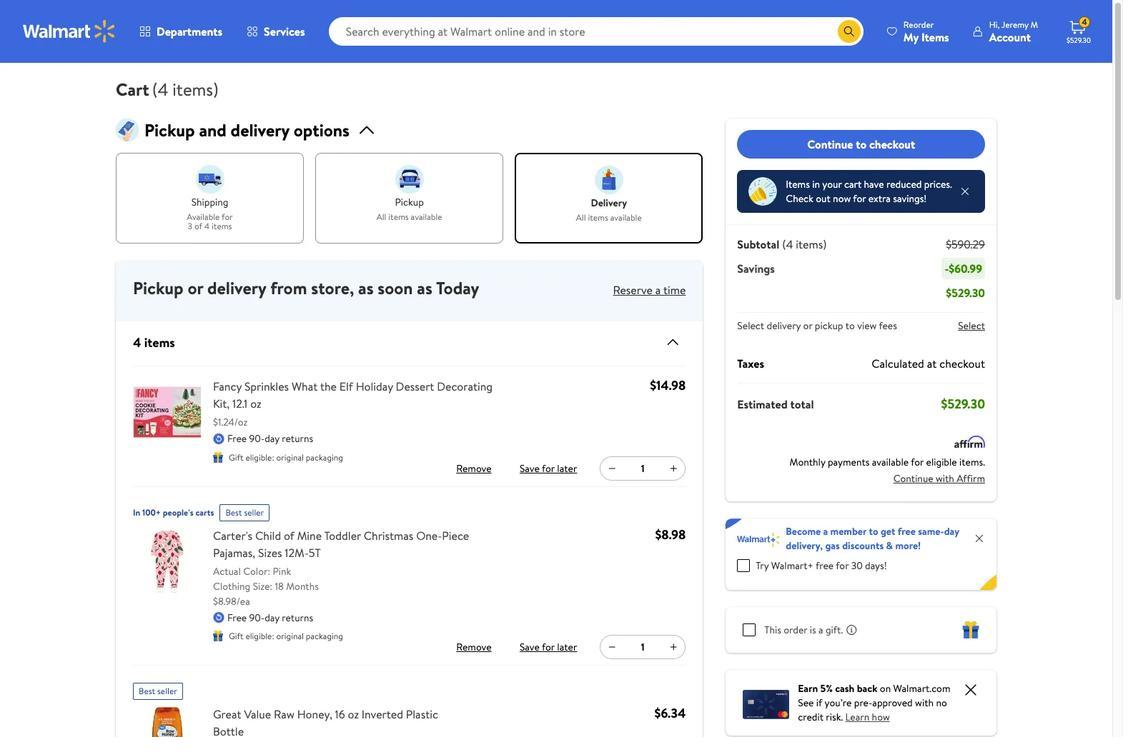 Task type: vqa. For each thing, say whether or not it's contained in the screenshot.
the left available
yes



Task type: locate. For each thing, give the bounding box(es) containing it.
best seller up great value raw honey, 16 oz inverted plastic bottle, with add-on services, 39.6¢/oz, 1 in cart image
[[139, 686, 177, 698]]

2 free from the top
[[227, 611, 247, 625]]

what
[[292, 379, 318, 395]]

free 90-day returns for $8.98
[[227, 611, 313, 625]]

0 vertical spatial packaging
[[306, 452, 343, 464]]

$529.30 up affirm image at the right bottom of page
[[941, 395, 985, 413]]

0 vertical spatial gift eligible: original packaging
[[229, 452, 343, 464]]

0 horizontal spatial best seller
[[139, 686, 177, 698]]

1 returns from the top
[[282, 432, 313, 446]]

remove button
[[451, 457, 497, 480], [451, 636, 497, 659]]

1 as from the left
[[358, 276, 374, 300]]

2 90- from the top
[[249, 611, 265, 625]]

as
[[358, 276, 374, 300], [417, 276, 432, 300]]

1 horizontal spatial 4
[[204, 220, 210, 233]]

pickup all items available
[[377, 195, 442, 223]]

for down shipping
[[222, 211, 233, 223]]

1 vertical spatial original
[[276, 631, 304, 643]]

decrease quantity carter's child of mine toddler christmas one-piece pajamas, sizes 12m-5t, current quantity 1 image
[[607, 642, 618, 654]]

0 vertical spatial pickup
[[395, 195, 424, 210]]

continue up your
[[807, 136, 853, 152]]

hi, jeremy m account
[[989, 18, 1038, 45]]

back
[[857, 682, 878, 696]]

0 vertical spatial save for later button
[[517, 457, 580, 480]]

check
[[786, 192, 814, 206]]

0 vertical spatial best seller alert
[[220, 499, 270, 522]]

1 vertical spatial oz
[[348, 707, 359, 723]]

day left close walmart plus section image at the right of the page
[[944, 525, 959, 539]]

carts
[[196, 507, 214, 519]]

save for later button left decrease quantity carter's child of mine toddler christmas one-piece pajamas, sizes 12m-5t, current quantity 1 icon
[[517, 636, 580, 659]]

delivery inside delivery all items available
[[591, 196, 627, 210]]

90-
[[249, 432, 265, 446], [249, 611, 265, 625]]

bottle
[[213, 724, 244, 738]]

2 save from the top
[[520, 641, 540, 655]]

to left view
[[846, 319, 855, 333]]

a left the time
[[656, 283, 661, 298]]

best seller alert up great value raw honey, 16 oz inverted plastic bottle, with add-on services, 39.6¢/oz, 1 in cart image
[[133, 678, 183, 701]]

1 vertical spatial (4
[[782, 237, 793, 252]]

gift eligible: original packaging down the 18
[[229, 631, 343, 643]]

1 vertical spatial best seller
[[139, 686, 177, 698]]

12.1
[[232, 396, 248, 412]]

(4 right subtotal
[[782, 237, 793, 252]]

0 horizontal spatial available
[[411, 211, 442, 223]]

1 vertical spatial pickup
[[133, 276, 184, 300]]

later left the decrease quantity fancy sprinkles what the elf holiday dessert decorating kit, 12.1 oz, current quantity 1 icon
[[557, 462, 577, 476]]

1 eligible: from the top
[[246, 452, 274, 464]]

in
[[812, 177, 820, 192]]

available inside pickup all items available
[[411, 211, 442, 223]]

1 vertical spatial 90-
[[249, 611, 265, 625]]

4 $529.30
[[1067, 16, 1091, 45]]

$590.29
[[946, 237, 985, 252]]

1 horizontal spatial of
[[284, 528, 294, 544]]

90- down sprinkles
[[249, 432, 265, 446]]

0 vertical spatial with
[[936, 472, 954, 486]]

$529.30
[[1067, 35, 1091, 45], [946, 285, 985, 301], [941, 395, 985, 413]]

1 later from the top
[[557, 462, 577, 476]]

1 remove from the top
[[456, 462, 492, 476]]

best seller alert up the carter's
[[220, 499, 270, 522]]

1 vertical spatial save
[[520, 641, 540, 655]]

1 vertical spatial 4
[[204, 220, 210, 233]]

walmart+
[[771, 559, 814, 573]]

$8.98
[[655, 526, 686, 544]]

pickup
[[395, 195, 424, 210], [815, 319, 843, 333]]

1 horizontal spatial as
[[417, 276, 432, 300]]

save for later button left the decrease quantity fancy sprinkles what the elf holiday dessert decorating kit, 12.1 oz, current quantity 1 icon
[[517, 457, 580, 480]]

continue down eligible
[[894, 472, 934, 486]]

1 vertical spatial packaging
[[306, 631, 343, 643]]

sprinkles
[[244, 379, 289, 395]]

walmart image
[[23, 20, 116, 43]]

0 vertical spatial items
[[922, 29, 949, 45]]

&
[[886, 539, 893, 553]]

day down the 18
[[265, 611, 280, 625]]

learn more about gifting image
[[846, 625, 857, 636]]

gifteligibleicon image down $8.98/ea
[[213, 631, 223, 642]]

available right payments
[[872, 455, 909, 470]]

0 horizontal spatial checkout
[[869, 136, 915, 152]]

save for the decrease quantity fancy sprinkles what the elf holiday dessert decorating kit, 12.1 oz, current quantity 1 icon
[[520, 462, 540, 476]]

or left view
[[803, 319, 813, 333]]

1 vertical spatial a
[[823, 525, 828, 539]]

$529.30 down $60.99
[[946, 285, 985, 301]]

1 vertical spatial 1
[[641, 641, 645, 655]]

2 original from the top
[[276, 631, 304, 643]]

0 vertical spatial pickup
[[144, 118, 195, 142]]

save for later
[[520, 462, 577, 476], [520, 641, 577, 655]]

0 vertical spatial items)
[[173, 77, 219, 102]]

1 horizontal spatial with
[[936, 472, 954, 486]]

with
[[936, 472, 954, 486], [915, 696, 934, 711]]

continue inside button
[[807, 136, 853, 152]]

0 horizontal spatial as
[[358, 276, 374, 300]]

1 horizontal spatial to
[[856, 136, 867, 152]]

the
[[320, 379, 337, 395]]

2 free 90-day returns from the top
[[227, 611, 313, 625]]

pickup for pickup or delivery from store , as soon as        today
[[133, 276, 184, 300]]

items) down check in the top of the page
[[796, 237, 827, 252]]

best seller for best seller alert to the left
[[139, 686, 177, 698]]

pickup down cart (4 items)
[[144, 118, 195, 142]]

1 vertical spatial of
[[284, 528, 294, 544]]

0 horizontal spatial with
[[915, 696, 934, 711]]

packaging down fancy sprinkles what the elf holiday dessert decorating kit, 12.1 oz $1.24/oz
[[306, 452, 343, 464]]

free 90-day returns
[[227, 432, 313, 446], [227, 611, 313, 625]]

0 horizontal spatial items)
[[173, 77, 219, 102]]

1 save for later button from the top
[[517, 457, 580, 480]]

1 horizontal spatial select
[[958, 319, 985, 333]]

2 remove from the top
[[456, 641, 492, 655]]

1 select from the left
[[737, 319, 764, 333]]

of up 12m-
[[284, 528, 294, 544]]

2 gifteligibleicon image from the top
[[213, 631, 223, 642]]

a for time
[[656, 283, 661, 298]]

carter's child of mine toddler christmas one-piece pajamas, sizes 12m-5t, with add-on services, actual color: pink, clothing size: 18 months, $8.98/ea, 1 in cart gift eligible image
[[133, 527, 202, 596]]

2 remove button from the top
[[451, 636, 497, 659]]

0 horizontal spatial of
[[194, 220, 202, 233]]

size:
[[253, 580, 272, 594]]

for inside monthly payments available for eligible items. continue with affirm
[[911, 455, 924, 470]]

for left eligible
[[911, 455, 924, 470]]

0 horizontal spatial continue
[[807, 136, 853, 152]]

fancy sprinkles what the elf holiday dessert decorating kit, 12.1 oz $1.24/oz
[[213, 379, 493, 430]]

free down $8.98/ea
[[227, 611, 247, 625]]

seller
[[244, 507, 264, 519], [157, 686, 177, 698]]

to inside button
[[856, 136, 867, 152]]

1 1 from the top
[[641, 462, 645, 476]]

time
[[664, 283, 686, 298]]

fees
[[879, 319, 897, 333]]

1 free from the top
[[227, 432, 247, 446]]

0 vertical spatial of
[[194, 220, 202, 233]]

items down shipping
[[212, 220, 232, 233]]

returns down months
[[282, 611, 313, 625]]

0 vertical spatial best seller
[[226, 507, 264, 519]]

pickup and delivery options button
[[116, 118, 703, 142]]

pickup inside pickup all items available
[[395, 195, 424, 210]]

is
[[810, 624, 816, 638]]

12m-
[[285, 545, 309, 561]]

search icon image
[[844, 26, 855, 37]]

carter's
[[213, 528, 252, 544]]

90- for $14.98
[[249, 432, 265, 446]]

free 90-day returns down "size:"
[[227, 611, 313, 625]]

2 later from the top
[[557, 641, 577, 655]]

packaging for $8.98
[[306, 631, 343, 643]]

(4 for cart
[[152, 77, 168, 102]]

save for later for decrease quantity carter's child of mine toddler christmas one-piece pajamas, sizes 12m-5t, current quantity 1 icon
[[520, 641, 577, 655]]

checkout up reduced
[[869, 136, 915, 152]]

best up great value raw honey, 16 oz inverted plastic bottle, with add-on services, 39.6¢/oz, 1 in cart image
[[139, 686, 155, 698]]

1 free 90-day returns from the top
[[227, 432, 313, 446]]

taxes
[[737, 356, 764, 372]]

payments
[[828, 455, 870, 470]]

available
[[411, 211, 442, 223], [610, 211, 642, 223], [872, 455, 909, 470]]

0 vertical spatial remove button
[[451, 457, 497, 480]]

returns down what
[[282, 432, 313, 446]]

remove button for decrease quantity carter's child of mine toddler christmas one-piece pajamas, sizes 12m-5t, current quantity 1 icon's save for later button
[[451, 636, 497, 659]]

18
[[275, 580, 284, 594]]

available
[[187, 211, 220, 223]]

1 remove button from the top
[[451, 457, 497, 480]]

banner
[[726, 519, 997, 591]]

1 vertical spatial best
[[139, 686, 155, 698]]

1 horizontal spatial seller
[[244, 507, 264, 519]]

order
[[784, 624, 808, 638]]

oz inside the great value raw honey, 16 oz inverted plastic bottle
[[348, 707, 359, 723]]

reserve a time button
[[613, 283, 686, 298]]

2 gift from the top
[[229, 631, 244, 643]]

pickup down intent image for pickup
[[395, 195, 424, 210]]

1 horizontal spatial (4
[[782, 237, 793, 252]]

checkout inside button
[[869, 136, 915, 152]]

items down intent image for delivery
[[588, 211, 608, 223]]

gifteligibleicon image
[[213, 452, 223, 463], [213, 631, 223, 642]]

,
[[350, 276, 354, 300]]

later for decrease quantity carter's child of mine toddler christmas one-piece pajamas, sizes 12m-5t, current quantity 1 icon
[[557, 641, 577, 655]]

select up taxes
[[737, 319, 764, 333]]

1 gift eligible: original packaging from the top
[[229, 452, 343, 464]]

1 vertical spatial seller
[[157, 686, 177, 698]]

0 vertical spatial save for later
[[520, 462, 577, 476]]

0 horizontal spatial items
[[786, 177, 810, 192]]

returns
[[282, 432, 313, 446], [282, 611, 313, 625]]

(4 right cart at the left top of the page
[[152, 77, 168, 102]]

1 gifteligibleicon image from the top
[[213, 452, 223, 463]]

16
[[335, 707, 345, 723]]

kit,
[[213, 396, 230, 412]]

1 vertical spatial later
[[557, 641, 577, 655]]

a
[[656, 283, 661, 298], [823, 525, 828, 539], [819, 624, 823, 638]]

best
[[226, 507, 242, 519], [139, 686, 155, 698]]

0 vertical spatial (4
[[152, 77, 168, 102]]

available inside delivery all items available
[[610, 211, 642, 223]]

continue to checkout
[[807, 136, 915, 152]]

departments button
[[127, 14, 235, 49]]

checkout for calculated at checkout
[[940, 356, 985, 372]]

honey,
[[297, 707, 332, 723]]

free down gas
[[816, 559, 834, 573]]

gift.
[[826, 624, 843, 638]]

free 90-day returns down $1.24/oz
[[227, 432, 313, 446]]

my
[[904, 29, 919, 45]]

day down sprinkles
[[265, 432, 280, 446]]

0 horizontal spatial select
[[737, 319, 764, 333]]

cash
[[835, 682, 855, 696]]

2 eligible: from the top
[[246, 631, 274, 643]]

1 vertical spatial remove
[[456, 641, 492, 655]]

delivery left from
[[207, 276, 266, 300]]

original for $14.98
[[276, 452, 304, 464]]

items inside reorder my items
[[922, 29, 949, 45]]

2 save for later from the top
[[520, 641, 577, 655]]

with left "no"
[[915, 696, 934, 711]]

1 save from the top
[[520, 462, 540, 476]]

seller up great value raw honey, 16 oz inverted plastic bottle, with add-on services, 39.6¢/oz, 1 in cart image
[[157, 686, 177, 698]]

m
[[1031, 18, 1038, 30]]

1 vertical spatial remove button
[[451, 636, 497, 659]]

1 90- from the top
[[249, 432, 265, 446]]

color:
[[243, 565, 270, 579]]

original
[[276, 452, 304, 464], [276, 631, 304, 643]]

0 horizontal spatial pickup
[[395, 195, 424, 210]]

0 vertical spatial free 90-day returns
[[227, 432, 313, 446]]

oz inside fancy sprinkles what the elf holiday dessert decorating kit, 12.1 oz $1.24/oz
[[250, 396, 261, 412]]

0 vertical spatial eligible:
[[246, 452, 274, 464]]

1 horizontal spatial continue
[[894, 472, 934, 486]]

for inside shipping available for 3 of 4 items
[[222, 211, 233, 223]]

gifting image
[[962, 622, 980, 639]]

all inside delivery all items available
[[576, 211, 586, 223]]

free
[[898, 525, 916, 539], [816, 559, 834, 573]]

later left decrease quantity carter's child of mine toddler christmas one-piece pajamas, sizes 12m-5t, current quantity 1 icon
[[557, 641, 577, 655]]

increase quantity carter's child of mine toddler christmas one-piece pajamas, sizes 12m-5t, current quantity 1 image
[[668, 642, 680, 654]]

best seller up the carter's
[[226, 507, 264, 519]]

save for later button for decrease quantity carter's child of mine toddler christmas one-piece pajamas, sizes 12m-5t, current quantity 1 icon
[[517, 636, 580, 659]]

items inside the items in your cart have reduced prices. check out now for extra savings!
[[786, 177, 810, 192]]

2 packaging from the top
[[306, 631, 343, 643]]

2 1 from the top
[[641, 641, 645, 655]]

eligible: for $8.98
[[246, 631, 274, 643]]

free down $1.24/oz
[[227, 432, 247, 446]]

1 horizontal spatial all
[[576, 211, 586, 223]]

to up cart
[[856, 136, 867, 152]]

0 vertical spatial continue
[[807, 136, 853, 152]]

1 vertical spatial or
[[803, 319, 813, 333]]

1 horizontal spatial available
[[610, 211, 642, 223]]

with inside see if you're pre-approved with no credit risk.
[[915, 696, 934, 711]]

0 horizontal spatial 4
[[133, 334, 141, 352]]

1 save for later from the top
[[520, 462, 577, 476]]

of right 3
[[194, 220, 202, 233]]

eligible: down $1.24/oz
[[246, 452, 274, 464]]

original for $8.98
[[276, 631, 304, 643]]

4 inside the 4 $529.30
[[1082, 16, 1087, 28]]

pre-
[[854, 696, 873, 711]]

available down intent image for pickup
[[411, 211, 442, 223]]

reorder my items
[[904, 18, 949, 45]]

gift down $1.24/oz
[[229, 452, 244, 464]]

intent image for delivery image
[[595, 166, 623, 194]]

try walmart+ free for 30 days!
[[756, 559, 887, 573]]

intent image for pickup image
[[395, 165, 424, 194]]

1 horizontal spatial oz
[[348, 707, 359, 723]]

a right is
[[819, 624, 823, 638]]

select for select delivery or pickup to view fees
[[737, 319, 764, 333]]

90- down $8.98/ea
[[249, 611, 265, 625]]

remove for remove button for decrease quantity carter's child of mine toddler christmas one-piece pajamas, sizes 12m-5t, current quantity 1 icon's save for later button
[[456, 641, 492, 655]]

0 vertical spatial later
[[557, 462, 577, 476]]

1 vertical spatial gift eligible: original packaging
[[229, 631, 343, 643]]

or down 3
[[188, 276, 203, 300]]

0 vertical spatial day
[[265, 432, 280, 446]]

returns for $8.98
[[282, 611, 313, 625]]

day
[[265, 432, 280, 446], [944, 525, 959, 539], [265, 611, 280, 625]]

save for decrease quantity carter's child of mine toddler christmas one-piece pajamas, sizes 12m-5t, current quantity 1 icon
[[520, 641, 540, 655]]

months
[[286, 580, 319, 594]]

as right ','
[[358, 276, 374, 300]]

remove button for save for later button associated with the decrease quantity fancy sprinkles what the elf holiday dessert decorating kit, 12.1 oz, current quantity 1 icon
[[451, 457, 497, 480]]

1 horizontal spatial free
[[898, 525, 916, 539]]

eligible: down $8.98/ea
[[246, 631, 274, 643]]

great
[[213, 707, 241, 723]]

account
[[989, 29, 1031, 45]]

oz
[[250, 396, 261, 412], [348, 707, 359, 723]]

0 vertical spatial returns
[[282, 432, 313, 446]]

-$60.99
[[945, 261, 982, 277]]

1 gift from the top
[[229, 452, 244, 464]]

best seller alert
[[220, 499, 270, 522], [133, 678, 183, 701]]

a inside the become a member to get free same-day delivery, gas discounts & more!
[[823, 525, 828, 539]]

1 original from the top
[[276, 452, 304, 464]]

items in your cart have reduced prices. check out now for extra savings!
[[786, 177, 952, 206]]

items up fancy sprinkles what the elf holiday dessert decorating kit, 12.1 oz, with add-on services, $1.24/oz, 1 in cart gift eligible image
[[144, 334, 175, 352]]

$529.30 right hi, jeremy m account on the top of the page
[[1067, 35, 1091, 45]]

1 vertical spatial items)
[[796, 237, 827, 252]]

2 select from the left
[[958, 319, 985, 333]]

save for later left the decrease quantity fancy sprinkles what the elf holiday dessert decorating kit, 12.1 oz, current quantity 1 icon
[[520, 462, 577, 476]]

as right soon at left top
[[417, 276, 432, 300]]

items right my
[[922, 29, 949, 45]]

free right get
[[898, 525, 916, 539]]

in
[[133, 507, 140, 519]]

0 horizontal spatial to
[[846, 319, 855, 333]]

of
[[194, 220, 202, 233], [284, 528, 294, 544]]

for right the now at the top of page
[[853, 192, 866, 206]]

store
[[311, 276, 350, 300]]

1 vertical spatial returns
[[282, 611, 313, 625]]

with down eligible
[[936, 472, 954, 486]]

packaging down months
[[306, 631, 343, 643]]

1 horizontal spatial items
[[922, 29, 949, 45]]

oz right 16
[[348, 707, 359, 723]]

1 vertical spatial gift
[[229, 631, 244, 643]]

0 vertical spatial to
[[856, 136, 867, 152]]

0 vertical spatial gift
[[229, 452, 244, 464]]

walmart plus image
[[737, 533, 780, 548]]

great value raw honey, 16 oz inverted plastic bottle
[[213, 707, 438, 738]]

2 returns from the top
[[282, 611, 313, 625]]

all for pickup
[[377, 211, 386, 223]]

1 vertical spatial eligible:
[[246, 631, 274, 643]]

a right the become
[[823, 525, 828, 539]]

free
[[227, 432, 247, 446], [227, 611, 247, 625]]

for left 30
[[836, 559, 849, 573]]

all inside pickup all items available
[[377, 211, 386, 223]]

items down intent image for pickup
[[388, 211, 409, 223]]

decrease quantity fancy sprinkles what the elf holiday dessert decorating kit, 12.1 oz, current quantity 1 image
[[607, 463, 618, 474]]

1 vertical spatial gifteligibleicon image
[[213, 631, 223, 642]]

gift down $8.98/ea
[[229, 631, 244, 643]]

items.
[[960, 455, 985, 470]]

gift eligible: original packaging down $1.24/oz
[[229, 452, 343, 464]]

1 vertical spatial items
[[786, 177, 810, 192]]

1 right the decrease quantity fancy sprinkles what the elf holiday dessert decorating kit, 12.1 oz, current quantity 1 icon
[[641, 462, 645, 476]]

best seller
[[226, 507, 264, 519], [139, 686, 177, 698]]

select up calculated at checkout
[[958, 319, 985, 333]]

1
[[641, 462, 645, 476], [641, 641, 645, 655]]

checkout right at
[[940, 356, 985, 372]]

out
[[816, 192, 831, 206]]

1 vertical spatial free
[[227, 611, 247, 625]]

Search search field
[[329, 17, 864, 46]]

items
[[922, 29, 949, 45], [786, 177, 810, 192]]

later for the decrease quantity fancy sprinkles what the elf holiday dessert decorating kit, 12.1 oz, current quantity 1 icon
[[557, 462, 577, 476]]

items) up and
[[173, 77, 219, 102]]

2 horizontal spatial to
[[869, 525, 878, 539]]

available down intent image for delivery
[[610, 211, 642, 223]]

1 vertical spatial save for later
[[520, 641, 577, 655]]

1 vertical spatial save for later button
[[517, 636, 580, 659]]

get
[[881, 525, 896, 539]]

1 horizontal spatial items)
[[796, 237, 827, 252]]

seller up child
[[244, 507, 264, 519]]

1 left the 'increase quantity carter's child of mine toddler christmas one-piece pajamas, sizes 12m-5t, current quantity 1' icon
[[641, 641, 645, 655]]

gifteligibleicon image down $1.24/oz
[[213, 452, 223, 463]]

pickup left view
[[815, 319, 843, 333]]

on
[[880, 682, 891, 696]]

90- for $8.98
[[249, 611, 265, 625]]

0 vertical spatial or
[[188, 276, 203, 300]]

list
[[116, 153, 703, 244]]

1 vertical spatial continue
[[894, 472, 934, 486]]

list containing shipping
[[116, 153, 703, 244]]

0 vertical spatial free
[[227, 432, 247, 446]]

save for later left decrease quantity carter's child of mine toddler christmas one-piece pajamas, sizes 12m-5t, current quantity 1 icon
[[520, 641, 577, 655]]

in 100+ people's carts alert
[[133, 499, 214, 522]]

items left the in
[[786, 177, 810, 192]]

1 horizontal spatial best
[[226, 507, 242, 519]]

0 horizontal spatial seller
[[157, 686, 177, 698]]

0 vertical spatial 90-
[[249, 432, 265, 446]]

delivery down intent image for delivery
[[591, 196, 627, 210]]

0 vertical spatial oz
[[250, 396, 261, 412]]

0 vertical spatial free
[[898, 525, 916, 539]]

to left get
[[869, 525, 878, 539]]

best up the carter's
[[226, 507, 242, 519]]

in 100+ people's carts
[[133, 507, 214, 519]]

2 gift eligible: original packaging from the top
[[229, 631, 343, 643]]

2 horizontal spatial 4
[[1082, 16, 1087, 28]]

pickup up 4 items
[[133, 276, 184, 300]]

1 packaging from the top
[[306, 452, 343, 464]]

oz right "12.1"
[[250, 396, 261, 412]]

1 horizontal spatial checkout
[[940, 356, 985, 372]]

how
[[872, 711, 890, 725]]

day for $8.98
[[265, 611, 280, 625]]

packaging for $14.98
[[306, 452, 343, 464]]

2 save for later button from the top
[[517, 636, 580, 659]]



Task type: describe. For each thing, give the bounding box(es) containing it.
0 vertical spatial $529.30
[[1067, 35, 1091, 45]]

for left decrease quantity carter's child of mine toddler christmas one-piece pajamas, sizes 12m-5t, current quantity 1 icon
[[542, 641, 555, 655]]

0 horizontal spatial free
[[816, 559, 834, 573]]

1 vertical spatial pickup
[[815, 319, 843, 333]]

more!
[[896, 539, 921, 553]]

$1.24/oz
[[213, 415, 248, 430]]

risk.
[[826, 711, 843, 725]]

items) for subtotal (4 items)
[[796, 237, 827, 252]]

clothing
[[213, 580, 250, 594]]

1 for decrease quantity carter's child of mine toddler christmas one-piece pajamas, sizes 12m-5t, current quantity 1 icon
[[641, 641, 645, 655]]

$60.99
[[949, 261, 982, 277]]

and
[[199, 118, 227, 142]]

extra
[[869, 192, 891, 206]]

a for member
[[823, 525, 828, 539]]

toddler
[[324, 528, 361, 544]]

gift eligible: original packaging for $8.98
[[229, 631, 343, 643]]

30
[[851, 559, 863, 573]]

select for "select" button at the top right of the page
[[958, 319, 985, 333]]

see
[[798, 696, 814, 711]]

learn how link
[[846, 711, 890, 725]]

items) for cart (4 items)
[[173, 77, 219, 102]]

intent image for shipping image
[[196, 165, 224, 194]]

monthly
[[790, 455, 826, 470]]

items inside delivery all items available
[[588, 211, 608, 223]]

free 90-day returns for $14.98
[[227, 432, 313, 446]]

best seller for rightmost best seller alert
[[226, 507, 264, 519]]

2 as from the left
[[417, 276, 432, 300]]

view
[[857, 319, 877, 333]]

your
[[823, 177, 842, 192]]

great value raw honey, 16 oz inverted plastic bottle link
[[213, 707, 466, 738]]

delivery all items available
[[576, 196, 642, 223]]

great value raw honey, 16 oz inverted plastic bottle, with add-on services, 39.6¢/oz, 1 in cart image
[[133, 707, 202, 738]]

pink
[[273, 565, 291, 579]]

delivery,
[[786, 539, 823, 553]]

affirm image
[[955, 436, 985, 448]]

christmas
[[364, 528, 414, 544]]

$6.34
[[655, 705, 686, 723]]

hi,
[[989, 18, 1000, 30]]

now
[[833, 192, 851, 206]]

0 horizontal spatial or
[[188, 276, 203, 300]]

returns for $14.98
[[282, 432, 313, 446]]

This order is a gift. checkbox
[[743, 624, 756, 637]]

you're
[[825, 696, 852, 711]]

2 vertical spatial a
[[819, 624, 823, 638]]

1 horizontal spatial best seller alert
[[220, 499, 270, 522]]

dismiss capital one banner image
[[962, 682, 980, 699]]

for inside the items in your cart have reduced prices. check out now for extra savings!
[[853, 192, 866, 206]]

today
[[436, 276, 479, 300]]

elf
[[340, 379, 353, 395]]

see if you're pre-approved with no credit risk.
[[798, 696, 947, 725]]

subtotal
[[737, 237, 780, 252]]

earn 5% cash back on walmart.com
[[798, 682, 951, 696]]

1 vertical spatial to
[[846, 319, 855, 333]]

free for $8.98
[[227, 611, 247, 625]]

1 vertical spatial $529.30
[[946, 285, 985, 301]]

items inside shipping available for 3 of 4 items
[[212, 220, 232, 233]]

this order is a gift.
[[765, 624, 843, 638]]

inverted
[[362, 707, 403, 723]]

sizes
[[258, 545, 282, 561]]

remove for save for later button associated with the decrease quantity fancy sprinkles what the elf holiday dessert decorating kit, 12.1 oz, current quantity 1 icon's remove button
[[456, 462, 492, 476]]

no
[[936, 696, 947, 711]]

save for later button for the decrease quantity fancy sprinkles what the elf holiday dessert decorating kit, 12.1 oz, current quantity 1 icon
[[517, 457, 580, 480]]

hide all items image
[[659, 334, 682, 351]]

5t
[[309, 545, 321, 561]]

5%
[[821, 682, 833, 696]]

for left the decrease quantity fancy sprinkles what the elf holiday dessert decorating kit, 12.1 oz, current quantity 1 icon
[[542, 462, 555, 476]]

4 inside shipping available for 3 of 4 items
[[204, 220, 210, 233]]

learn
[[846, 711, 870, 725]]

approved
[[873, 696, 913, 711]]

gas
[[825, 539, 840, 553]]

0 horizontal spatial best seller alert
[[133, 678, 183, 701]]

cart
[[116, 77, 149, 102]]

4 items
[[133, 334, 175, 352]]

close nudge image
[[960, 186, 971, 197]]

Try Walmart+ free for 30 days! checkbox
[[737, 560, 750, 573]]

cart
[[844, 177, 862, 192]]

Walmart Site-Wide search field
[[329, 17, 864, 46]]

4 for 4 $529.30
[[1082, 16, 1087, 28]]

all for delivery
[[576, 211, 586, 223]]

learn how
[[846, 711, 890, 725]]

gift for $8.98
[[229, 631, 244, 643]]

continue inside monthly payments available for eligible items. continue with affirm
[[894, 472, 934, 486]]

of inside 'carter's child of mine toddler christmas one-piece pajamas, sizes 12m-5t actual color: pink clothing size: 18 months $8.98/ea'
[[284, 528, 294, 544]]

with inside monthly payments available for eligible items. continue with affirm
[[936, 472, 954, 486]]

carter's child of mine toddler christmas one-piece pajamas, sizes 12m-5t actual color: pink clothing size: 18 months $8.98/ea
[[213, 528, 469, 609]]

cart_gic_illustration image
[[116, 119, 139, 142]]

become a member to get free same-day delivery, gas discounts & more!
[[786, 525, 959, 553]]

increase quantity fancy sprinkles what the elf holiday dessert decorating kit, 12.1 oz, current quantity 1 image
[[668, 463, 680, 474]]

day for $14.98
[[265, 432, 280, 446]]

if
[[816, 696, 822, 711]]

walmart.com
[[893, 682, 951, 696]]

4 for 4 items
[[133, 334, 141, 352]]

pickup for pickup and delivery options
[[144, 118, 195, 142]]

free inside the become a member to get free same-day delivery, gas discounts & more!
[[898, 525, 916, 539]]

(4 for subtotal
[[782, 237, 793, 252]]

at
[[927, 356, 937, 372]]

gift eligible: original packaging for $14.98
[[229, 452, 343, 464]]

pajamas,
[[213, 545, 255, 561]]

delivery down savings
[[767, 319, 801, 333]]

$14.98
[[650, 377, 686, 395]]

services
[[264, 24, 305, 39]]

have
[[864, 177, 884, 192]]

1 for the decrease quantity fancy sprinkles what the elf holiday dessert decorating kit, 12.1 oz, current quantity 1 icon
[[641, 462, 645, 476]]

monthly payments available for eligible items. continue with affirm
[[790, 455, 985, 486]]

save for later for the decrease quantity fancy sprinkles what the elf holiday dessert decorating kit, 12.1 oz, current quantity 1 icon
[[520, 462, 577, 476]]

credit
[[798, 711, 824, 725]]

capital one credit card image
[[743, 687, 790, 720]]

discounts
[[842, 539, 884, 553]]

mine
[[297, 528, 322, 544]]

continue with affirm link
[[894, 468, 985, 491]]

actual
[[213, 565, 241, 579]]

value
[[244, 707, 271, 723]]

calculated at checkout
[[872, 356, 985, 372]]

eligible: for $14.98
[[246, 452, 274, 464]]

seller for best seller alert to the left
[[157, 686, 177, 698]]

soon
[[378, 276, 413, 300]]

fancy sprinkles what the elf holiday dessert decorating kit, 12.1 oz, with add-on services, $1.24/oz, 1 in cart gift eligible image
[[133, 378, 202, 447]]

dessert
[[396, 379, 434, 395]]

jeremy
[[1002, 18, 1029, 30]]

items inside pickup all items available
[[388, 211, 409, 223]]

continue to checkout button
[[737, 130, 985, 159]]

of inside shipping available for 3 of 4 items
[[194, 220, 202, 233]]

estimated
[[737, 396, 788, 412]]

from
[[270, 276, 307, 300]]

1 horizontal spatial or
[[803, 319, 813, 333]]

checkout for continue to checkout
[[869, 136, 915, 152]]

gifteligibleicon image for $14.98
[[213, 452, 223, 463]]

2 vertical spatial $529.30
[[941, 395, 985, 413]]

reduced price image
[[749, 177, 777, 206]]

subtotal (4 items)
[[737, 237, 827, 252]]

decorating
[[437, 379, 493, 395]]

reserve a time
[[613, 283, 686, 298]]

close walmart plus section image
[[974, 533, 985, 545]]

0 vertical spatial best
[[226, 507, 242, 519]]

piece
[[442, 528, 469, 544]]

day inside the become a member to get free same-day delivery, gas discounts & more!
[[944, 525, 959, 539]]

to inside the become a member to get free same-day delivery, gas discounts & more!
[[869, 525, 878, 539]]

available for delivery
[[610, 211, 642, 223]]

pickup and delivery options
[[144, 118, 350, 142]]

as soon as 
      today element
[[358, 276, 479, 300]]

gifteligibleicon image for $8.98
[[213, 631, 223, 642]]

one-
[[416, 528, 442, 544]]

available for pickup
[[411, 211, 442, 223]]

seller for rightmost best seller alert
[[244, 507, 264, 519]]

0 horizontal spatial best
[[139, 686, 155, 698]]

banner containing become a member to get free same-day delivery, gas discounts & more!
[[726, 519, 997, 591]]

delivery right and
[[231, 118, 290, 142]]

gift for $14.98
[[229, 452, 244, 464]]

available inside monthly payments available for eligible items. continue with affirm
[[872, 455, 909, 470]]

reorder
[[904, 18, 934, 30]]

free for $14.98
[[227, 432, 247, 446]]

calculated
[[872, 356, 924, 372]]

try
[[756, 559, 769, 573]]

for inside banner
[[836, 559, 849, 573]]

people's
[[163, 507, 193, 519]]

prices.
[[924, 177, 952, 192]]



